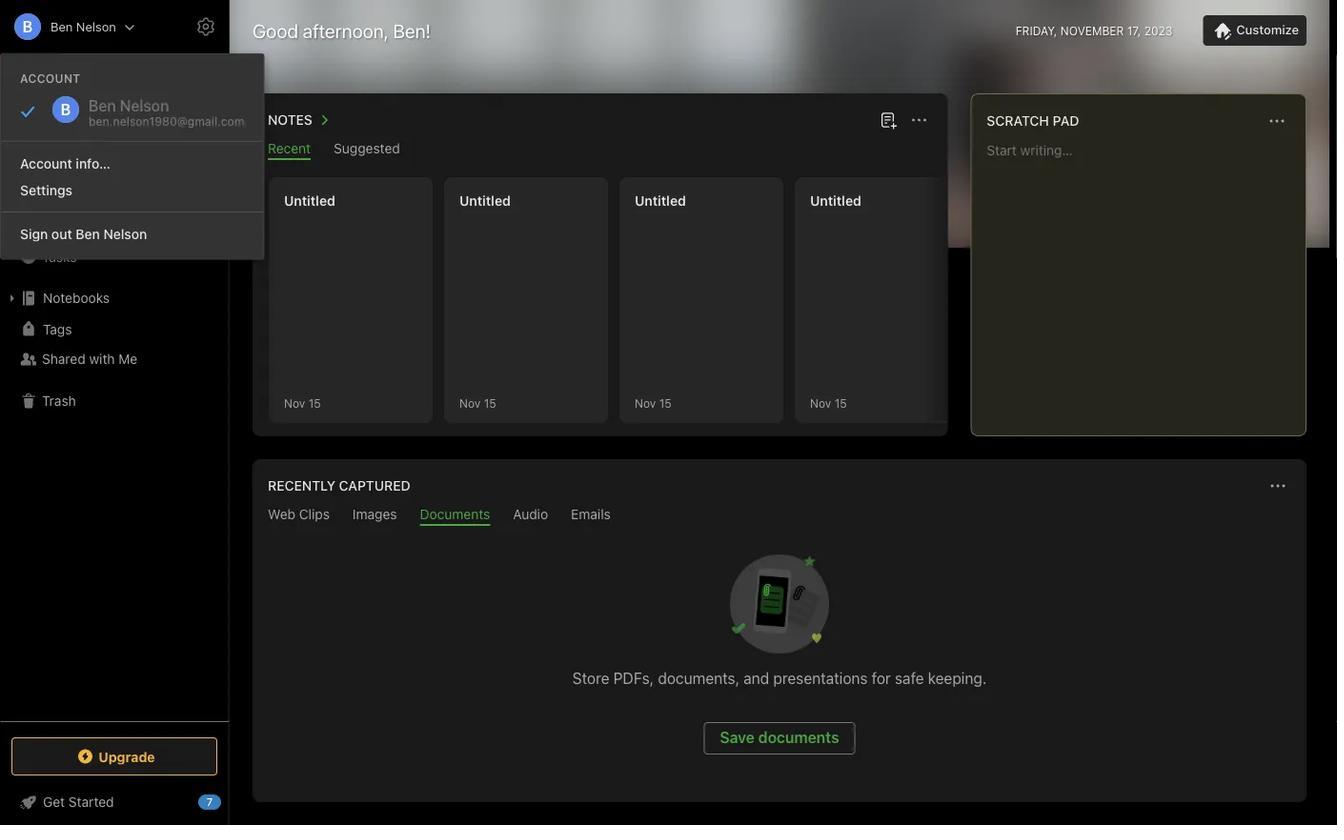Task type: vqa. For each thing, say whether or not it's contained in the screenshot.
THE 'MAIN' element
no



Task type: locate. For each thing, give the bounding box(es) containing it.
None search field
[[25, 55, 204, 90]]

3 15 from the left
[[659, 397, 672, 410]]

recent
[[268, 141, 311, 156]]

emails
[[571, 507, 611, 522]]

settings link
[[1, 177, 264, 204]]

1 account from the top
[[20, 72, 81, 85]]

recently captured
[[268, 478, 411, 494]]

1 vertical spatial nelson
[[103, 226, 147, 242]]

tasks button
[[0, 241, 228, 272]]

account inside dropdown list menu
[[20, 155, 72, 171]]

0 vertical spatial notes
[[268, 112, 313, 128]]

0 vertical spatial ben
[[51, 20, 73, 34]]

save documents button
[[704, 723, 856, 755]]

ben nelson
[[51, 20, 116, 34]]

notes up tasks
[[42, 218, 78, 234]]

clips
[[299, 507, 330, 522]]

nelson up search text field
[[76, 20, 116, 34]]

tags
[[43, 321, 72, 337]]

0 vertical spatial nelson
[[76, 20, 116, 34]]

save
[[720, 729, 755, 747]]

audio tab
[[513, 507, 548, 526]]

scratch
[[987, 113, 1050, 129]]

documents,
[[658, 670, 740, 688]]

7
[[207, 797, 213, 809]]

1 horizontal spatial notes
[[268, 112, 313, 128]]

2 untitled from the left
[[460, 193, 511, 209]]

and
[[744, 670, 770, 688]]

1 vertical spatial ben
[[76, 226, 100, 242]]

presentations
[[774, 670, 868, 688]]

2 account from the top
[[20, 155, 72, 171]]

suggested tab
[[334, 141, 400, 160]]

2 tab list from the top
[[256, 507, 1303, 526]]

1 vertical spatial account
[[20, 155, 72, 171]]

0 vertical spatial tab list
[[256, 141, 944, 160]]

notes up recent on the top of the page
[[268, 112, 313, 128]]

scratch pad
[[987, 113, 1080, 129]]

0 horizontal spatial ben
[[51, 20, 73, 34]]

good afternoon, ben!
[[253, 19, 431, 41]]

15
[[309, 397, 321, 410], [484, 397, 496, 410], [659, 397, 672, 410], [835, 397, 847, 410]]

1 horizontal spatial ben
[[76, 226, 100, 242]]

tab list containing web clips
[[256, 507, 1303, 526]]

2 nov from the left
[[460, 397, 481, 410]]

settings
[[20, 183, 73, 198]]

dropdown list menu
[[1, 133, 264, 247]]

nov
[[284, 397, 305, 410], [460, 397, 481, 410], [635, 397, 656, 410], [810, 397, 832, 410]]

friday, november 17, 2023
[[1016, 24, 1173, 37]]

shared with me link
[[0, 344, 228, 375]]

0 vertical spatial more actions image
[[1266, 110, 1289, 133]]

november
[[1061, 24, 1124, 37]]

captured
[[339, 478, 411, 494]]

notes button
[[264, 109, 335, 132]]

More actions field
[[906, 107, 933, 133], [1264, 108, 1291, 134], [1265, 473, 1292, 500]]

shortcuts button
[[0, 180, 228, 211]]

tree
[[0, 150, 229, 721]]

nov 15
[[284, 397, 321, 410], [460, 397, 496, 410], [635, 397, 672, 410], [810, 397, 847, 410]]

documents
[[759, 729, 840, 747]]

more actions image for recently captured
[[1267, 475, 1290, 498]]

shared with me
[[42, 351, 138, 367]]

1 vertical spatial tab list
[[256, 507, 1303, 526]]

shared
[[42, 351, 86, 367]]

account up new
[[20, 72, 81, 85]]

account
[[20, 72, 81, 85], [20, 155, 72, 171]]

new button
[[11, 100, 217, 134]]

images
[[353, 507, 397, 522]]

nelson
[[76, 20, 116, 34], [103, 226, 147, 242]]

0 vertical spatial account
[[20, 72, 81, 85]]

ben up search text field
[[51, 20, 73, 34]]

tab list
[[256, 141, 944, 160], [256, 507, 1303, 526]]

pdfs,
[[614, 670, 654, 688]]

customize
[[1237, 23, 1299, 37]]

1 nov from the left
[[284, 397, 305, 410]]

nelson inside dropdown list menu
[[103, 226, 147, 242]]

more actions field for recently captured
[[1265, 473, 1292, 500]]

tab list containing recent
[[256, 141, 944, 160]]

sign
[[20, 226, 48, 242]]

ben
[[51, 20, 73, 34], [76, 226, 100, 242]]

ben right out
[[76, 226, 100, 242]]

customize button
[[1203, 15, 1307, 46]]

4 nov from the left
[[810, 397, 832, 410]]

untitled
[[284, 193, 335, 209], [460, 193, 511, 209], [635, 193, 686, 209], [810, 193, 862, 209]]

more actions image
[[1266, 110, 1289, 133], [1267, 475, 1290, 498]]

more actions image
[[908, 109, 931, 132]]

tags button
[[0, 314, 228, 344]]

notes
[[268, 112, 313, 128], [42, 218, 78, 234]]

1 vertical spatial notes
[[42, 218, 78, 234]]

for
[[872, 670, 891, 688]]

3 nov from the left
[[635, 397, 656, 410]]

started
[[69, 795, 114, 810]]

pad
[[1053, 113, 1080, 129]]

out
[[51, 226, 72, 242]]

tab list for recently captured
[[256, 507, 1303, 526]]

account for account info…
[[20, 155, 72, 171]]

documents
[[420, 507, 490, 522]]

home
[[42, 157, 78, 173]]

1 15 from the left
[[309, 397, 321, 410]]

1 tab list from the top
[[256, 141, 944, 160]]

nelson down shortcuts button
[[103, 226, 147, 242]]

suggested
[[334, 141, 400, 156]]

scratch pad button
[[983, 110, 1080, 133]]

click to collapse image
[[222, 790, 236, 813]]

expand notebooks image
[[5, 291, 20, 306]]

3 nov 15 from the left
[[635, 397, 672, 410]]

0 horizontal spatial notes
[[42, 218, 78, 234]]

account up settings
[[20, 155, 72, 171]]

4 nov 15 from the left
[[810, 397, 847, 410]]

1 vertical spatial more actions image
[[1267, 475, 1290, 498]]



Task type: describe. For each thing, give the bounding box(es) containing it.
notebooks
[[43, 290, 110, 306]]

store pdfs, documents, and presentations for safe keeping.
[[573, 670, 987, 688]]

account for account
[[20, 72, 81, 85]]

web clips
[[268, 507, 330, 522]]

afternoon,
[[303, 19, 389, 41]]

store
[[573, 670, 610, 688]]

Help and Learning task checklist field
[[0, 787, 229, 818]]

recent tab
[[268, 141, 311, 160]]

tab list for notes
[[256, 141, 944, 160]]

notebooks link
[[0, 283, 228, 314]]

sign out ben nelson
[[20, 226, 147, 242]]

get started
[[43, 795, 114, 810]]

recently captured button
[[264, 475, 411, 498]]

shortcuts
[[43, 188, 103, 203]]

documents tab panel
[[253, 526, 1307, 803]]

ben inside dropdown list menu
[[76, 226, 100, 242]]

audio
[[513, 507, 548, 522]]

tasks
[[42, 249, 77, 264]]

2 15 from the left
[[484, 397, 496, 410]]

images tab
[[353, 507, 397, 526]]

4 15 from the left
[[835, 397, 847, 410]]

with
[[89, 351, 115, 367]]

trash link
[[0, 386, 228, 417]]

upgrade
[[98, 749, 155, 765]]

settings image
[[194, 15, 217, 38]]

4 untitled from the left
[[810, 193, 862, 209]]

upgrade button
[[11, 738, 217, 776]]

emails tab
[[571, 507, 611, 526]]

account info…
[[20, 155, 111, 171]]

notes link
[[0, 211, 228, 241]]

account info… link
[[1, 150, 264, 177]]

web clips tab
[[268, 507, 330, 526]]

more actions image for scratch pad
[[1266, 110, 1289, 133]]

Search text field
[[25, 55, 204, 90]]

ben!
[[393, 19, 431, 41]]

notes inside notes link
[[42, 218, 78, 234]]

info…
[[76, 155, 111, 171]]

get
[[43, 795, 65, 810]]

me
[[118, 351, 138, 367]]

Start writing… text field
[[987, 142, 1305, 420]]

home link
[[0, 150, 229, 180]]

Account field
[[0, 8, 135, 46]]

save documents
[[720, 729, 840, 747]]

more actions field for scratch pad
[[1264, 108, 1291, 134]]

good
[[253, 19, 298, 41]]

3 untitled from the left
[[635, 193, 686, 209]]

new
[[42, 109, 69, 125]]

trash
[[42, 393, 76, 409]]

1 nov 15 from the left
[[284, 397, 321, 410]]

ben inside field
[[51, 20, 73, 34]]

17,
[[1127, 24, 1141, 37]]

recent tab panel
[[253, 160, 1338, 437]]

web
[[268, 507, 296, 522]]

safe
[[895, 670, 924, 688]]

nelson inside field
[[76, 20, 116, 34]]

2 nov 15 from the left
[[460, 397, 496, 410]]

2023
[[1145, 24, 1173, 37]]

recently
[[268, 478, 336, 494]]

keeping.
[[928, 670, 987, 688]]

friday,
[[1016, 24, 1058, 37]]

documents tab
[[420, 507, 490, 526]]

notes inside notes button
[[268, 112, 313, 128]]

sign out ben nelson link
[[1, 220, 264, 247]]

tree containing home
[[0, 150, 229, 721]]

1 untitled from the left
[[284, 193, 335, 209]]



